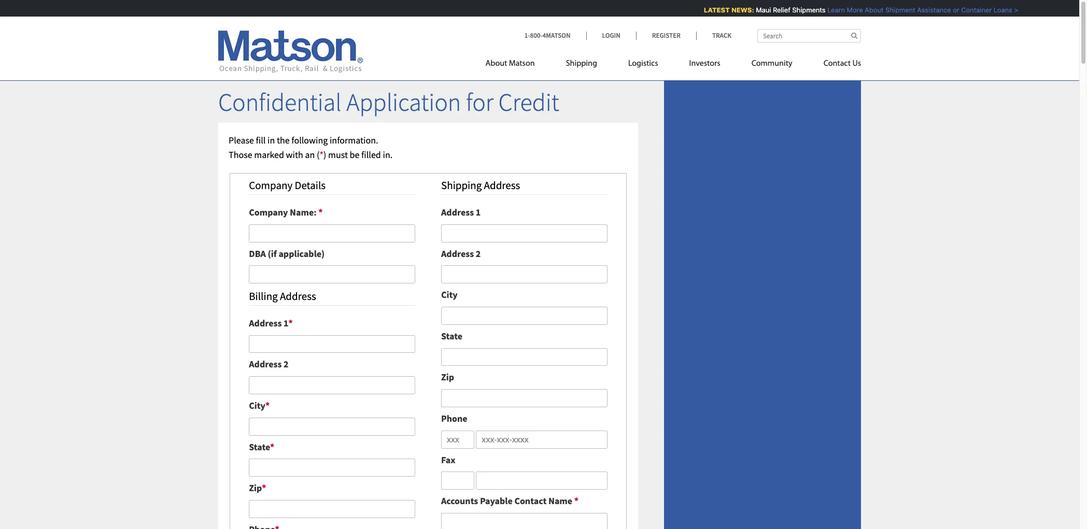Task type: locate. For each thing, give the bounding box(es) containing it.
company for company name: *
[[249, 206, 288, 218]]

0 horizontal spatial address 2
[[249, 359, 289, 370]]

(if
[[268, 248, 277, 260]]

None search field
[[758, 29, 861, 43]]

contact us link
[[808, 54, 861, 76]]

None text field
[[249, 224, 415, 243], [249, 335, 415, 353], [249, 459, 415, 477], [476, 472, 608, 490], [249, 500, 415, 518], [441, 513, 608, 529], [249, 224, 415, 243], [249, 335, 415, 353], [249, 459, 415, 477], [476, 472, 608, 490], [249, 500, 415, 518], [441, 513, 608, 529]]

1 vertical spatial city
[[249, 400, 265, 412]]

search image
[[851, 32, 858, 39]]

0 horizontal spatial state
[[249, 441, 270, 453]]

payable
[[480, 495, 513, 507]]

1 horizontal spatial shipping
[[566, 60, 597, 68]]

company name: *
[[249, 206, 323, 218]]

contact left name on the bottom right of the page
[[515, 495, 547, 507]]

zip down 'state *'
[[249, 482, 262, 494]]

0 vertical spatial company
[[249, 179, 293, 193]]

2 down address 1 on the top of page
[[476, 248, 481, 260]]

learn more about shipment assistance or container loans > link
[[824, 6, 1015, 14]]

0 horizontal spatial shipping
[[441, 179, 482, 193]]

0 vertical spatial contact
[[824, 60, 851, 68]]

shipping up address 1 on the top of page
[[441, 179, 482, 193]]

about matson link
[[486, 54, 551, 76]]

section
[[651, 64, 874, 529]]

those
[[229, 149, 252, 161]]

company down "company details"
[[249, 206, 288, 218]]

1 horizontal spatial 1
[[476, 206, 481, 218]]

track
[[712, 31, 732, 40]]

City text field
[[441, 307, 608, 325]]

city
[[441, 289, 458, 301], [249, 400, 265, 412]]

zip
[[441, 372, 454, 383], [249, 482, 262, 494]]

zip for zip
[[441, 372, 454, 383]]

0 vertical spatial 1
[[476, 206, 481, 218]]

an
[[305, 149, 315, 161]]

filled
[[361, 149, 381, 161]]

2 down address 1 *
[[284, 359, 289, 370]]

shipping inside shipping link
[[566, 60, 597, 68]]

0 horizontal spatial about
[[486, 60, 507, 68]]

blue matson logo with ocean, shipping, truck, rail and logistics written beneath it. image
[[218, 31, 364, 73]]

applicable)
[[279, 248, 325, 260]]

address 2 down address 1 on the top of page
[[441, 248, 481, 260]]

1 vertical spatial zip
[[249, 482, 262, 494]]

shipping
[[566, 60, 597, 68], [441, 179, 482, 193]]

register
[[652, 31, 681, 40]]

1 vertical spatial state
[[249, 441, 270, 453]]

address 1 *
[[249, 317, 293, 329]]

application
[[347, 87, 461, 118]]

1 vertical spatial address 2
[[249, 359, 289, 370]]

Phone text field
[[441, 431, 475, 449]]

maui
[[752, 6, 767, 14]]

fax
[[441, 454, 456, 466]]

community
[[752, 60, 793, 68]]

0 horizontal spatial zip
[[249, 482, 262, 494]]

1 vertical spatial about
[[486, 60, 507, 68]]

0 vertical spatial state
[[441, 330, 463, 342]]

2 company from the top
[[249, 206, 288, 218]]

0 horizontal spatial 1
[[284, 317, 289, 329]]

800-
[[530, 31, 543, 40]]

1 vertical spatial 1
[[284, 317, 289, 329]]

contact left 'us' at the top right of page
[[824, 60, 851, 68]]

state *
[[249, 441, 274, 453]]

company down "marked"
[[249, 179, 293, 193]]

address
[[484, 179, 520, 193], [441, 206, 474, 218], [441, 248, 474, 260], [280, 289, 316, 303], [249, 317, 282, 329], [249, 359, 282, 370]]

about matson
[[486, 60, 535, 68]]

for
[[466, 87, 494, 118]]

accounts
[[441, 495, 478, 507]]

shipping address
[[441, 179, 520, 193]]

about right the more
[[861, 6, 880, 14]]

1 vertical spatial shipping
[[441, 179, 482, 193]]

phone
[[441, 413, 468, 425]]

company for company details
[[249, 179, 293, 193]]

company details
[[249, 179, 326, 193]]

confidential
[[218, 87, 342, 118]]

1 horizontal spatial zip
[[441, 372, 454, 383]]

0 vertical spatial about
[[861, 6, 880, 14]]

contact
[[824, 60, 851, 68], [515, 495, 547, 507]]

0 vertical spatial zip
[[441, 372, 454, 383]]

in.
[[383, 149, 393, 161]]

1 horizontal spatial state
[[441, 330, 463, 342]]

0 vertical spatial city
[[441, 289, 458, 301]]

1 horizontal spatial contact
[[824, 60, 851, 68]]

state for state *
[[249, 441, 270, 453]]

1 vertical spatial company
[[249, 206, 288, 218]]

state
[[441, 330, 463, 342], [249, 441, 270, 453]]

news:
[[728, 6, 751, 14]]

0 vertical spatial shipping
[[566, 60, 597, 68]]

credit
[[499, 87, 559, 118]]

shipping for shipping
[[566, 60, 597, 68]]

1 horizontal spatial about
[[861, 6, 880, 14]]

None text field
[[249, 418, 415, 436]]

shipping link
[[551, 54, 613, 76]]

city *
[[249, 400, 270, 412]]

2
[[476, 248, 481, 260], [284, 359, 289, 370]]

container
[[958, 6, 988, 14]]

1 horizontal spatial address 2
[[441, 248, 481, 260]]

state for state
[[441, 330, 463, 342]]

*
[[320, 149, 324, 161], [319, 206, 323, 218], [289, 317, 293, 329], [265, 400, 270, 412], [270, 441, 274, 453], [262, 482, 266, 494], [574, 495, 579, 507]]

Address 2 text field
[[441, 266, 608, 284], [249, 377, 415, 395]]

investors
[[689, 60, 721, 68]]

contact us
[[824, 60, 861, 68]]

name
[[549, 495, 573, 507]]

zip for zip *
[[249, 482, 262, 494]]

1 for address 1 *
[[284, 317, 289, 329]]

1 company from the top
[[249, 179, 293, 193]]

0 horizontal spatial contact
[[515, 495, 547, 507]]

shipping down 4matson
[[566, 60, 597, 68]]

1 down shipping address
[[476, 206, 481, 218]]

shipments
[[789, 6, 822, 14]]

1 down billing address
[[284, 317, 289, 329]]

shipping for shipping address
[[441, 179, 482, 193]]

0 vertical spatial address 2 text field
[[441, 266, 608, 284]]

about
[[861, 6, 880, 14], [486, 60, 507, 68]]

company
[[249, 179, 293, 193], [249, 206, 288, 218]]

0 horizontal spatial address 2 text field
[[249, 377, 415, 395]]

address 2 down address 1 *
[[249, 359, 289, 370]]

accounts payable contact name *
[[441, 495, 579, 507]]

0 horizontal spatial city
[[249, 400, 265, 412]]

please fill in the following information. those marked with an ( * ) must be filled in.
[[229, 134, 393, 161]]

1
[[476, 206, 481, 218], [284, 317, 289, 329]]

1 vertical spatial address 2 text field
[[249, 377, 415, 395]]

about left matson
[[486, 60, 507, 68]]

1 horizontal spatial 2
[[476, 248, 481, 260]]

address 2
[[441, 248, 481, 260], [249, 359, 289, 370]]

>
[[1011, 6, 1015, 14]]

zip up phone
[[441, 372, 454, 383]]

DBA (if applicable) text field
[[249, 266, 415, 284]]

1 horizontal spatial city
[[441, 289, 458, 301]]

0 horizontal spatial 2
[[284, 359, 289, 370]]



Task type: vqa. For each thing, say whether or not it's contained in the screenshot.
customers.
no



Task type: describe. For each thing, give the bounding box(es) containing it.
zip *
[[249, 482, 266, 494]]

dba (if applicable)
[[249, 248, 325, 260]]

about inside "top menu" navigation
[[486, 60, 507, 68]]

us
[[853, 60, 861, 68]]

please
[[229, 134, 254, 146]]

with
[[286, 149, 303, 161]]

loans
[[990, 6, 1009, 14]]

login link
[[586, 31, 636, 40]]

Search search field
[[758, 29, 861, 43]]

0 vertical spatial 2
[[476, 248, 481, 260]]

community link
[[736, 54, 808, 76]]

in
[[268, 134, 275, 146]]

information.
[[330, 134, 378, 146]]

more
[[843, 6, 859, 14]]

1 vertical spatial contact
[[515, 495, 547, 507]]

dba
[[249, 248, 266, 260]]

* inside please fill in the following information. those marked with an ( * ) must be filled in.
[[320, 149, 324, 161]]

Zip text field
[[441, 390, 608, 408]]

relief
[[769, 6, 787, 14]]

city for city *
[[249, 400, 265, 412]]

top menu navigation
[[486, 54, 861, 76]]

billing address
[[249, 289, 316, 303]]

Address 1 text field
[[441, 224, 608, 243]]

logistics link
[[613, 54, 674, 76]]

or
[[949, 6, 956, 14]]

1 horizontal spatial address 2 text field
[[441, 266, 608, 284]]

matson
[[509, 60, 535, 68]]

be
[[350, 149, 360, 161]]

billing
[[249, 289, 278, 303]]

details
[[295, 179, 326, 193]]

latest news: maui relief shipments learn more about shipment assistance or container loans >
[[700, 6, 1015, 14]]

1-800-4matson
[[525, 31, 571, 40]]

1-800-4matson link
[[525, 31, 586, 40]]

contact inside "top menu" navigation
[[824, 60, 851, 68]]

State text field
[[441, 348, 608, 366]]

1 vertical spatial 2
[[284, 359, 289, 370]]

logistics
[[628, 60, 658, 68]]

fill
[[256, 134, 266, 146]]

register link
[[636, 31, 696, 40]]

must
[[328, 149, 348, 161]]

city for city
[[441, 289, 458, 301]]

track link
[[696, 31, 732, 40]]

Fax text field
[[441, 472, 475, 490]]

assistance
[[913, 6, 947, 14]]

4matson
[[543, 31, 571, 40]]

login
[[602, 31, 621, 40]]

following
[[292, 134, 328, 146]]

1-
[[525, 31, 530, 40]]

the
[[277, 134, 290, 146]]

1 for address 1
[[476, 206, 481, 218]]

confidential application for credit
[[218, 87, 559, 118]]

address 1
[[441, 206, 481, 218]]

)
[[324, 149, 326, 161]]

marked
[[254, 149, 284, 161]]

xxx-xxx-xxxx text field
[[476, 431, 608, 449]]

learn
[[824, 6, 841, 14]]

shipment
[[882, 6, 912, 14]]

(
[[317, 149, 320, 161]]

name:
[[290, 206, 317, 218]]

investors link
[[674, 54, 736, 76]]

latest
[[700, 6, 726, 14]]

0 vertical spatial address 2
[[441, 248, 481, 260]]



